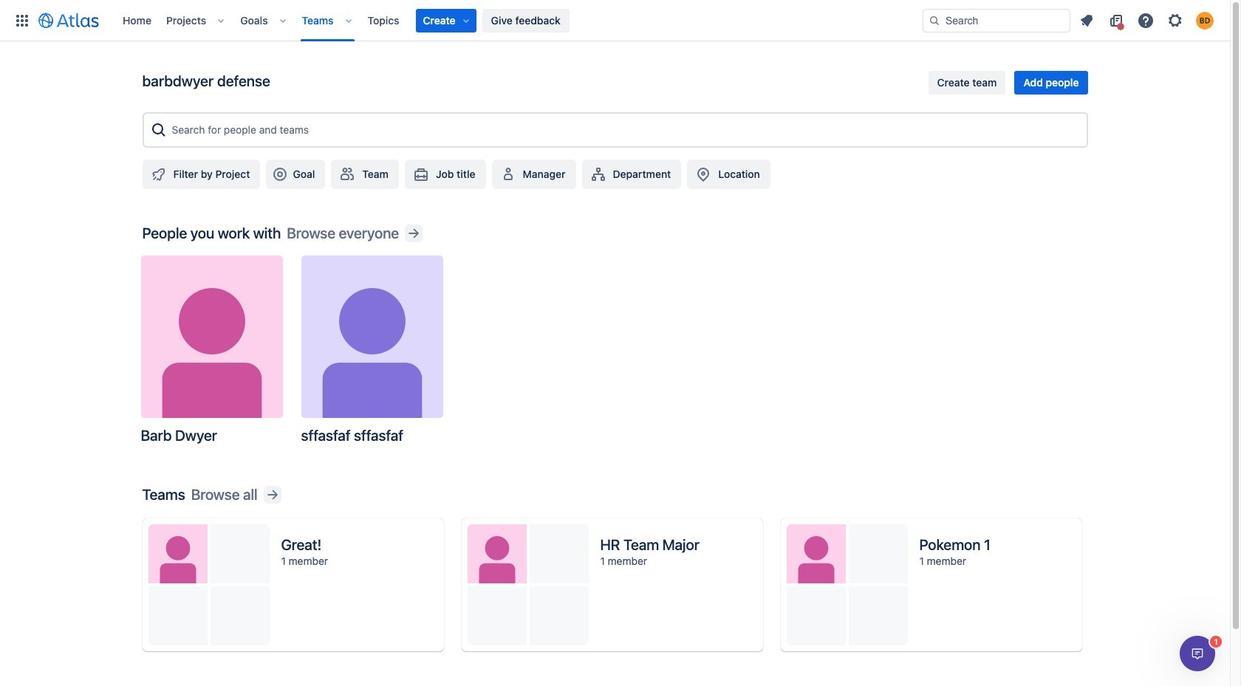 Task type: locate. For each thing, give the bounding box(es) containing it.
account image
[[1196, 11, 1214, 29]]

Search field
[[923, 8, 1070, 32]]

settings image
[[1167, 11, 1184, 29]]

None search field
[[923, 8, 1070, 32]]

banner
[[0, 0, 1230, 41]]



Task type: describe. For each thing, give the bounding box(es) containing it.
search for people and teams image
[[150, 121, 167, 139]]

top element
[[9, 0, 923, 41]]

notifications image
[[1078, 11, 1096, 29]]

help image
[[1137, 11, 1155, 29]]

browse all image
[[263, 486, 281, 504]]

browse everyone image
[[405, 225, 423, 242]]

Search for people and teams field
[[167, 117, 1080, 143]]

search image
[[929, 14, 940, 26]]

switch to... image
[[13, 11, 31, 29]]



Task type: vqa. For each thing, say whether or not it's contained in the screenshot.
Set Start Date icon
no



